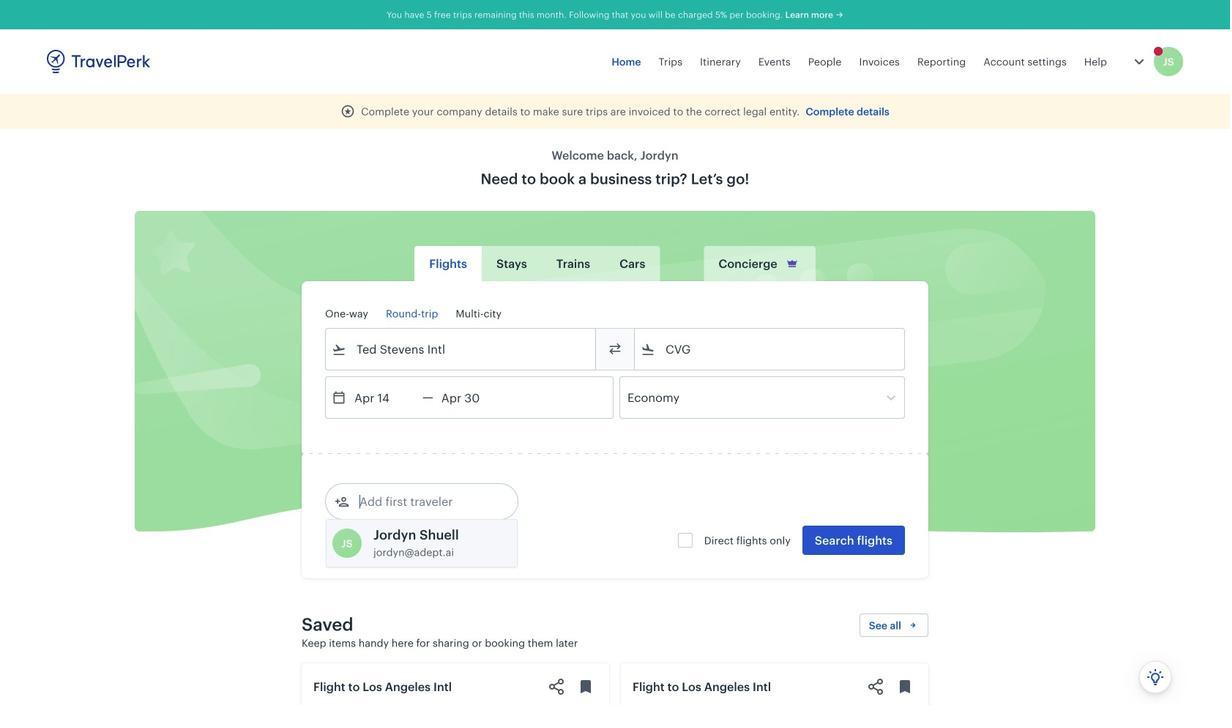 Task type: locate. For each thing, give the bounding box(es) containing it.
Add first traveler search field
[[349, 490, 502, 514]]

Depart text field
[[347, 377, 423, 418]]



Task type: describe. For each thing, give the bounding box(es) containing it.
Return text field
[[434, 377, 510, 418]]

From search field
[[347, 338, 577, 361]]

To search field
[[656, 338, 886, 361]]



